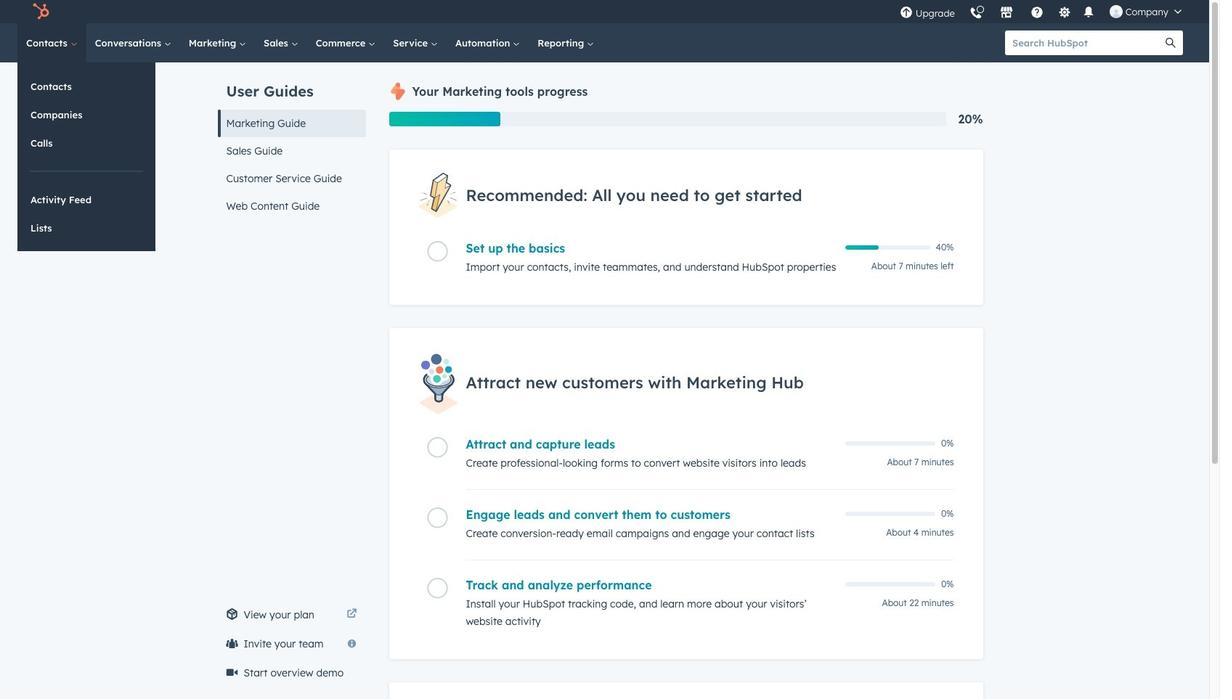 Task type: vqa. For each thing, say whether or not it's contained in the screenshot.
progress bar
yes



Task type: locate. For each thing, give the bounding box(es) containing it.
link opens in a new window image
[[347, 609, 357, 620]]

[object object] complete progress bar
[[845, 246, 879, 250]]

contacts menu
[[17, 62, 155, 251]]

marketplaces image
[[1000, 7, 1013, 20]]

user guides element
[[218, 62, 366, 220]]

progress bar
[[389, 112, 501, 126]]

link opens in a new window image
[[347, 607, 357, 624]]

menu
[[893, 0, 1192, 23]]



Task type: describe. For each thing, give the bounding box(es) containing it.
Search HubSpot search field
[[1005, 31, 1159, 55]]

jacob simon image
[[1110, 5, 1123, 18]]



